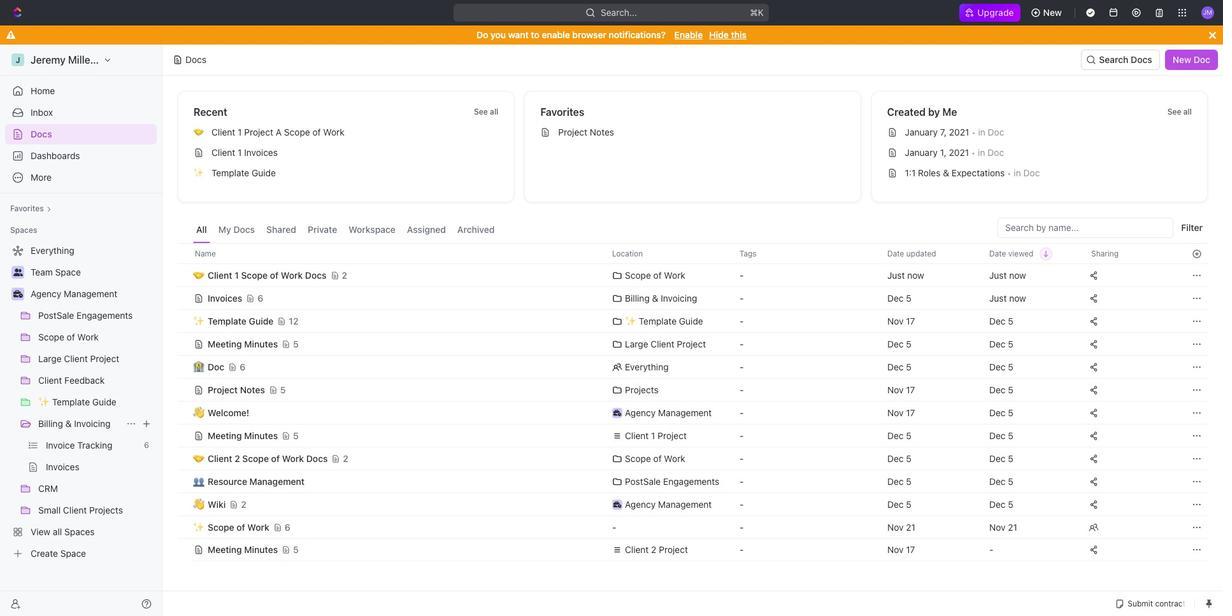 Task type: locate. For each thing, give the bounding box(es) containing it.
10 row from the top
[[178, 446, 1208, 472]]

postsale engagements inside tree
[[38, 310, 133, 321]]

2021 for january 7, 2021
[[949, 127, 969, 138]]

create space
[[31, 549, 86, 559]]

0 horizontal spatial ✨ template guide
[[38, 397, 116, 408]]

january for january 7, 2021
[[905, 127, 938, 138]]

4 17 from the top
[[906, 545, 915, 556]]

jeremy miller's workspace, , element
[[11, 54, 24, 66]]

tags
[[740, 249, 757, 258]]

tree
[[5, 241, 157, 564]]

all button
[[193, 218, 210, 243]]

3 17 from the top
[[906, 407, 915, 418]]

& inside row
[[652, 293, 658, 304]]

1 vertical spatial 2021
[[949, 147, 969, 158]]

1 meeting minutes from the top
[[208, 339, 278, 349]]

postsale engagements down client 1 project
[[625, 476, 719, 487]]

billing & invoicing up invoice tracking
[[38, 419, 111, 429]]

2 vertical spatial meeting minutes
[[208, 545, 278, 556]]

spaces down favorites button
[[10, 226, 37, 235]]

1 vertical spatial business time image
[[613, 410, 621, 416]]

2 vertical spatial invoices
[[46, 462, 79, 473]]

crm link
[[38, 479, 154, 499]]

date inside button
[[989, 249, 1006, 258]]

row containing resource management
[[178, 470, 1208, 493]]

now for dec 5
[[1009, 293, 1026, 304]]

2 meeting from the top
[[208, 430, 242, 441]]

0 horizontal spatial projects
[[89, 505, 123, 516]]

billing & invoicing inside tree
[[38, 419, 111, 429]]

upgrade
[[977, 7, 1014, 18]]

6 up the welcome!
[[240, 362, 245, 372]]

in up the expectations
[[978, 147, 985, 158]]

invoicing
[[661, 293, 697, 304], [74, 419, 111, 429]]

of inside tree
[[67, 332, 75, 343]]

1 vertical spatial postsale
[[625, 476, 661, 487]]

created
[[887, 106, 926, 118]]

agency for nov 17
[[625, 407, 656, 418]]

2021 right 1,
[[949, 147, 969, 158]]

date left viewed
[[989, 249, 1006, 258]]

0 horizontal spatial invoices
[[46, 462, 79, 473]]

1 horizontal spatial see all
[[1168, 107, 1192, 117]]

postsale
[[38, 310, 74, 321], [625, 476, 661, 487]]

0 horizontal spatial 21
[[906, 522, 915, 533]]

0 horizontal spatial postsale
[[38, 310, 74, 321]]

new
[[1043, 7, 1062, 18], [1173, 54, 1191, 65]]

in for january 7, 2021
[[978, 127, 985, 138]]

1 horizontal spatial postsale
[[625, 476, 661, 487]]

0 vertical spatial meeting minutes
[[208, 339, 278, 349]]

2 horizontal spatial all
[[1184, 107, 1192, 117]]

1 horizontal spatial large client project
[[625, 339, 706, 349]]

3 minutes from the top
[[244, 545, 278, 556]]

date left updated
[[887, 249, 904, 258]]

2 horizontal spatial ✨
[[625, 316, 636, 326]]

tree containing everything
[[5, 241, 157, 564]]

1 vertical spatial invoicing
[[74, 419, 111, 429]]

see all button
[[469, 104, 503, 120], [1162, 104, 1197, 120]]

0 horizontal spatial business time image
[[13, 290, 23, 298]]

spaces down small client projects
[[64, 527, 95, 538]]

notifications?
[[609, 29, 666, 40]]

2 vertical spatial ✨
[[38, 397, 50, 408]]

management down "team space" link
[[64, 289, 117, 299]]

1 vertical spatial billing
[[38, 419, 63, 429]]

7 row from the top
[[178, 377, 1208, 403]]

•
[[972, 127, 976, 137], [972, 147, 975, 158], [1007, 168, 1011, 178]]

invoices down client 1 project a scope of work
[[244, 147, 278, 158]]

0 horizontal spatial engagements
[[76, 310, 133, 321]]

2021 for january 1, 2021
[[949, 147, 969, 158]]

template inside tree
[[52, 397, 90, 408]]

1 horizontal spatial &
[[652, 293, 658, 304]]

row containing template guide
[[178, 309, 1208, 334]]

1 date from the left
[[887, 249, 904, 258]]

1 21 from the left
[[906, 522, 915, 533]]

6 down resource management
[[285, 522, 290, 533]]

template guide down client 1 invoices
[[212, 168, 276, 178]]

large client project
[[625, 339, 706, 349], [38, 354, 119, 364]]

postsale down agency management link
[[38, 310, 74, 321]]

6 up invoices link
[[144, 441, 149, 450]]

favorites inside button
[[10, 204, 44, 213]]

1 horizontal spatial nov 21
[[989, 522, 1017, 533]]

0 vertical spatial favorites
[[540, 106, 584, 118]]

1 for client 1 project a scope of work
[[238, 127, 242, 138]]

workspace right private
[[349, 224, 396, 235]]

8 row from the top
[[178, 401, 1208, 425]]

1 horizontal spatial favorites
[[540, 106, 584, 118]]

in
[[978, 127, 985, 138], [978, 147, 985, 158], [1014, 168, 1021, 178]]

private
[[308, 224, 337, 235]]

1 vertical spatial spaces
[[64, 527, 95, 538]]

1 for client 1 invoices
[[238, 147, 242, 158]]

you
[[491, 29, 506, 40]]

2 vertical spatial meeting
[[208, 545, 242, 556]]

agency for dec 5
[[625, 499, 656, 510]]

0 vertical spatial spaces
[[10, 226, 37, 235]]

0 horizontal spatial invoicing
[[74, 419, 111, 429]]

0 horizontal spatial new
[[1043, 7, 1062, 18]]

1 vertical spatial minutes
[[244, 430, 278, 441]]

tab list
[[193, 218, 498, 243]]

meeting minutes
[[208, 339, 278, 349], [208, 430, 278, 441], [208, 545, 278, 556]]

1 17 from the top
[[906, 316, 915, 326]]

agency management up client 1 project
[[625, 407, 712, 418]]

14 row from the top
[[178, 538, 1208, 563]]

meeting minutes for client 2 project
[[208, 545, 278, 556]]

2 for wiki
[[241, 499, 246, 510]]

scope up resource management
[[242, 453, 269, 464]]

2 vertical spatial &
[[65, 419, 72, 429]]

1 horizontal spatial new
[[1173, 54, 1191, 65]]

1 vertical spatial large client project
[[38, 354, 119, 364]]

of
[[312, 127, 321, 138], [270, 270, 279, 281], [653, 270, 662, 281], [67, 332, 75, 343], [271, 453, 280, 464], [653, 453, 662, 464], [237, 522, 245, 533]]

0 horizontal spatial notes
[[240, 384, 265, 395]]

billing & invoicing inside row
[[625, 293, 697, 304]]

2021
[[949, 127, 969, 138], [949, 147, 969, 158]]

management inside agency management link
[[64, 289, 117, 299]]

new inside button
[[1043, 7, 1062, 18]]

0 vertical spatial postsale engagements
[[38, 310, 133, 321]]

see all for created by me
[[1168, 107, 1192, 117]]

just
[[887, 270, 905, 281], [989, 270, 1007, 281], [989, 293, 1007, 304]]

1 vertical spatial favorites
[[10, 204, 44, 213]]

private button
[[305, 218, 340, 243]]

1 see all from the left
[[474, 107, 498, 117]]

1 row from the top
[[178, 243, 1208, 264]]

welcome! button
[[194, 402, 597, 425]]

jm button
[[1198, 3, 1218, 23]]

workspace
[[105, 54, 158, 66], [349, 224, 396, 235]]

guide inside tree
[[92, 397, 116, 408]]

• inside january 1, 2021 • in doc
[[972, 147, 975, 158]]

0 vertical spatial everything
[[31, 245, 74, 256]]

3 meeting minutes from the top
[[208, 545, 278, 556]]

2 horizontal spatial invoices
[[244, 147, 278, 158]]

client for client 1 scope of work docs
[[208, 270, 232, 281]]

invoices down the client 1 scope of work docs
[[208, 293, 242, 304]]

1 minutes from the top
[[244, 339, 278, 349]]

template
[[212, 168, 249, 178], [208, 316, 247, 326], [639, 316, 677, 326], [52, 397, 90, 408]]

agency inside tree
[[31, 289, 61, 299]]

billing up invoice
[[38, 419, 63, 429]]

january down created by me in the top right of the page
[[905, 127, 938, 138]]

meeting for client 2 project
[[208, 545, 242, 556]]

2 minutes from the top
[[244, 430, 278, 441]]

work inside tree
[[77, 332, 99, 343]]

1 horizontal spatial invoices
[[208, 293, 242, 304]]

my
[[218, 224, 231, 235]]

1 horizontal spatial everything
[[625, 362, 669, 372]]

0 vertical spatial agency management
[[31, 289, 117, 299]]

invoices down invoice
[[46, 462, 79, 473]]

1 2021 from the top
[[949, 127, 969, 138]]

space down everything 'link'
[[55, 267, 81, 278]]

see for recent
[[474, 107, 488, 117]]

search
[[1099, 54, 1128, 65]]

projects down "crm" link
[[89, 505, 123, 516]]

row
[[178, 243, 1208, 264], [178, 263, 1208, 288], [178, 286, 1208, 311], [178, 309, 1208, 334], [178, 332, 1208, 357], [178, 355, 1208, 380], [178, 377, 1208, 403], [178, 401, 1208, 425], [178, 423, 1208, 449], [178, 446, 1208, 472], [178, 470, 1208, 493], [178, 492, 1208, 518], [178, 515, 1208, 541], [178, 538, 1208, 563]]

2 vertical spatial •
[[1007, 168, 1011, 178]]

0 vertical spatial •
[[972, 127, 976, 137]]

0 vertical spatial ✨
[[194, 168, 204, 178]]

engagements up 'scope of work' link
[[76, 310, 133, 321]]

0 vertical spatial 2021
[[949, 127, 969, 138]]

✨ template guide
[[625, 316, 703, 326], [38, 397, 116, 408]]

january up roles
[[905, 147, 938, 158]]

• right the expectations
[[1007, 168, 1011, 178]]

invoice
[[46, 440, 75, 451]]

agency down team
[[31, 289, 61, 299]]

6 row from the top
[[178, 355, 1208, 380]]

new right search docs
[[1173, 54, 1191, 65]]

to
[[531, 29, 539, 40]]

workspace button
[[345, 218, 399, 243]]

postsale engagements down agency management link
[[38, 310, 133, 321]]

engagements down client 1 project
[[663, 476, 719, 487]]

nov 17 for 2
[[887, 545, 915, 556]]

0 horizontal spatial date
[[887, 249, 904, 258]]

agency management down "team space" link
[[31, 289, 117, 299]]

0 horizontal spatial see all
[[474, 107, 498, 117]]

0 horizontal spatial favorites
[[10, 204, 44, 213]]

invoices
[[244, 147, 278, 158], [208, 293, 242, 304], [46, 462, 79, 473]]

nov
[[887, 316, 904, 326], [887, 384, 904, 395], [887, 407, 904, 418], [887, 522, 904, 533], [989, 522, 1006, 533], [887, 545, 904, 556]]

search docs
[[1099, 54, 1152, 65]]

agency management up client 2 project
[[625, 499, 712, 510]]

space down view all spaces link
[[60, 549, 86, 559]]

2021 right 7,
[[949, 127, 969, 138]]

2 for client 1 scope of work docs
[[342, 270, 347, 281]]

1 vertical spatial in
[[978, 147, 985, 158]]

row containing client 2 scope of work docs
[[178, 446, 1208, 472]]

see all button for recent
[[469, 104, 503, 120]]

0 vertical spatial space
[[55, 267, 81, 278]]

agency right business time image
[[625, 499, 656, 510]]

2 21 from the left
[[1008, 522, 1017, 533]]

just now for 5
[[989, 293, 1026, 304]]

1 see all button from the left
[[469, 104, 503, 120]]

agency
[[31, 289, 61, 299], [625, 407, 656, 418], [625, 499, 656, 510]]

nov for agency management
[[887, 407, 904, 418]]

client 1 invoices link
[[189, 143, 509, 163]]

4 nov 17 from the top
[[887, 545, 915, 556]]

• up 1:1 roles & expectations • in doc
[[972, 147, 975, 158]]

created by me
[[887, 106, 957, 118]]

1 vertical spatial workspace
[[349, 224, 396, 235]]

new right upgrade
[[1043, 7, 1062, 18]]

0 vertical spatial template guide
[[212, 168, 276, 178]]

more
[[31, 172, 52, 183]]

• inside january 7, 2021 • in doc
[[972, 127, 976, 137]]

now
[[907, 270, 924, 281], [1009, 270, 1026, 281], [1009, 293, 1026, 304]]

just for just now
[[989, 270, 1007, 281]]

scope down my docs button
[[241, 270, 268, 281]]

in up january 1, 2021 • in doc
[[978, 127, 985, 138]]

0 horizontal spatial ✨
[[38, 397, 50, 408]]

0 vertical spatial project notes
[[558, 127, 614, 138]]

1 horizontal spatial all
[[490, 107, 498, 117]]

row containing wiki
[[178, 492, 1208, 518]]

scope of work down postsale engagements link
[[38, 332, 99, 343]]

scope of work
[[625, 270, 685, 281], [38, 332, 99, 343], [625, 453, 685, 464], [208, 522, 269, 533]]

13 row from the top
[[178, 515, 1208, 541]]

0 horizontal spatial see all button
[[469, 104, 503, 120]]

1 vertical spatial invoices
[[208, 293, 242, 304]]

5
[[906, 293, 912, 304], [1008, 316, 1013, 326], [293, 339, 299, 349], [906, 339, 912, 349], [1008, 339, 1013, 349], [906, 362, 912, 372], [1008, 362, 1013, 372], [280, 384, 286, 395], [1008, 384, 1013, 395], [1008, 407, 1013, 418], [293, 430, 299, 441], [906, 430, 912, 441], [1008, 430, 1013, 441], [906, 453, 912, 464], [1008, 453, 1013, 464], [906, 476, 912, 487], [1008, 476, 1013, 487], [906, 499, 912, 510], [1008, 499, 1013, 510], [293, 545, 299, 556]]

1 vertical spatial new
[[1173, 54, 1191, 65]]

invoices inside row
[[208, 293, 242, 304]]

resource management button
[[194, 470, 597, 493]]

✨
[[194, 168, 204, 178], [625, 316, 636, 326], [38, 397, 50, 408]]

workspace right miller's
[[105, 54, 158, 66]]

large
[[625, 339, 648, 349], [38, 354, 62, 364]]

0 vertical spatial invoices
[[244, 147, 278, 158]]

1 see from the left
[[474, 107, 488, 117]]

client for client 1 project
[[625, 430, 649, 441]]

2 see all from the left
[[1168, 107, 1192, 117]]

filter button
[[1176, 218, 1208, 238]]

table containing client 1 scope of work docs
[[178, 243, 1208, 563]]

all for recent
[[490, 107, 498, 117]]

scope of work down location
[[625, 270, 685, 281]]

client 1 project a scope of work
[[212, 127, 345, 138]]

2 17 from the top
[[906, 384, 915, 395]]

more button
[[5, 168, 157, 188]]

docs inside my docs button
[[233, 224, 255, 235]]

0 vertical spatial january
[[905, 127, 938, 138]]

1 vertical spatial meeting minutes
[[208, 430, 278, 441]]

tracking
[[77, 440, 112, 451]]

1 vertical spatial billing & invoicing
[[38, 419, 111, 429]]

billing & invoicing down location
[[625, 293, 697, 304]]

nov 21
[[887, 522, 915, 533], [989, 522, 1017, 533]]

11 row from the top
[[178, 470, 1208, 493]]

date inside button
[[887, 249, 904, 258]]

template guide down the client 1 scope of work docs
[[208, 316, 274, 326]]

template guide
[[212, 168, 276, 178], [208, 316, 274, 326]]

1 vertical spatial everything
[[625, 362, 669, 372]]

12 row from the top
[[178, 492, 1208, 518]]

0 vertical spatial new
[[1043, 7, 1062, 18]]

postsale down client 1 project
[[625, 476, 661, 487]]

see all for recent
[[474, 107, 498, 117]]

0 vertical spatial postsale
[[38, 310, 74, 321]]

& inside tree
[[65, 419, 72, 429]]

minutes
[[244, 339, 278, 349], [244, 430, 278, 441], [244, 545, 278, 556]]

date for date updated
[[887, 249, 904, 258]]

date updated button
[[880, 244, 944, 264]]

1 january from the top
[[905, 127, 938, 138]]

row containing invoices
[[178, 286, 1208, 311]]

17
[[906, 316, 915, 326], [906, 384, 915, 395], [906, 407, 915, 418], [906, 545, 915, 556]]

0 horizontal spatial billing & invoicing
[[38, 419, 111, 429]]

1 horizontal spatial 21
[[1008, 522, 1017, 533]]

management up client 2 project
[[658, 499, 712, 510]]

table
[[178, 243, 1208, 563]]

hide
[[709, 29, 729, 40]]

2 horizontal spatial &
[[943, 168, 949, 178]]

tab list containing all
[[193, 218, 498, 243]]

0 vertical spatial in
[[978, 127, 985, 138]]

2 january from the top
[[905, 147, 938, 158]]

a
[[276, 127, 282, 138]]

client for client 1 invoices
[[212, 147, 235, 158]]

1 nov 17 from the top
[[887, 316, 915, 326]]

&
[[943, 168, 949, 178], [652, 293, 658, 304], [65, 419, 72, 429]]

1 horizontal spatial billing & invoicing
[[625, 293, 697, 304]]

favorites
[[540, 106, 584, 118], [10, 204, 44, 213]]

0 vertical spatial workspace
[[105, 54, 158, 66]]

in for january 1, 2021
[[978, 147, 985, 158]]

2 meeting minutes from the top
[[208, 430, 278, 441]]

1 vertical spatial agency
[[625, 407, 656, 418]]

projects up client 1 project
[[625, 384, 659, 395]]

billing & invoicing
[[625, 293, 697, 304], [38, 419, 111, 429]]

jeremy miller's workspace
[[31, 54, 158, 66]]

2 see from the left
[[1168, 107, 1181, 117]]

1 vertical spatial engagements
[[663, 476, 719, 487]]

1 vertical spatial agency management
[[625, 407, 712, 418]]

0 vertical spatial projects
[[625, 384, 659, 395]]

0 horizontal spatial all
[[53, 527, 62, 538]]

6 for scope of work
[[285, 522, 290, 533]]

filter
[[1181, 222, 1203, 233]]

client for client feedback
[[38, 375, 62, 386]]

business time image inside tree
[[13, 290, 23, 298]]

business time image
[[13, 290, 23, 298], [613, 410, 621, 416]]

in right the expectations
[[1014, 168, 1021, 178]]

0 vertical spatial meeting
[[208, 339, 242, 349]]

spaces inside tree
[[64, 527, 95, 538]]

0 vertical spatial agency
[[31, 289, 61, 299]]

4 row from the top
[[178, 309, 1208, 334]]

client 1 invoices
[[212, 147, 278, 158]]

projects
[[625, 384, 659, 395], [89, 505, 123, 516]]

0 horizontal spatial billing
[[38, 419, 63, 429]]

favorites button
[[5, 201, 57, 217]]

jeremy
[[31, 54, 66, 66]]

enable
[[674, 29, 703, 40]]

see for created by me
[[1168, 107, 1181, 117]]

new inside button
[[1173, 54, 1191, 65]]

january 7, 2021 • in doc
[[905, 127, 1004, 138]]

• up january 1, 2021 • in doc
[[972, 127, 976, 137]]

project inside tree
[[90, 354, 119, 364]]

2 date from the left
[[989, 249, 1006, 258]]

2 row from the top
[[178, 263, 1208, 288]]

invoicing inside row
[[661, 293, 697, 304]]

row containing doc
[[178, 355, 1208, 380]]

large inside row
[[625, 339, 648, 349]]

6 inside tree
[[144, 441, 149, 450]]

feedback
[[64, 375, 105, 386]]

1 vertical spatial •
[[972, 147, 975, 158]]

scope
[[284, 127, 310, 138], [241, 270, 268, 281], [625, 270, 651, 281], [38, 332, 64, 343], [242, 453, 269, 464], [625, 453, 651, 464], [208, 522, 234, 533]]

6 down the client 1 scope of work docs
[[258, 293, 263, 304]]

1 vertical spatial meeting
[[208, 430, 242, 441]]

3 meeting from the top
[[208, 545, 242, 556]]

all
[[196, 224, 207, 235]]

invoicing inside billing & invoicing link
[[74, 419, 111, 429]]

1 meeting from the top
[[208, 339, 242, 349]]

2 see all button from the left
[[1162, 104, 1197, 120]]

billing down location
[[625, 293, 650, 304]]

large client project link
[[38, 349, 154, 369]]

large inside large client project link
[[38, 354, 62, 364]]

scope of work down client 1 project
[[625, 453, 685, 464]]

2 2021 from the top
[[949, 147, 969, 158]]

1 vertical spatial space
[[60, 549, 86, 559]]

1 horizontal spatial ✨ template guide
[[625, 316, 703, 326]]

dec 5
[[887, 293, 912, 304], [989, 316, 1013, 326], [887, 339, 912, 349], [989, 339, 1013, 349], [887, 362, 912, 372], [989, 362, 1013, 372], [989, 384, 1013, 395], [989, 407, 1013, 418], [887, 430, 912, 441], [989, 430, 1013, 441], [887, 453, 912, 464], [989, 453, 1013, 464], [887, 476, 912, 487], [989, 476, 1013, 487], [887, 499, 912, 510], [989, 499, 1013, 510]]

space
[[55, 267, 81, 278], [60, 549, 86, 559]]

3 row from the top
[[178, 286, 1208, 311]]

0 vertical spatial large
[[625, 339, 648, 349]]

january
[[905, 127, 938, 138], [905, 147, 938, 158]]

1 horizontal spatial see
[[1168, 107, 1181, 117]]

agency management
[[31, 289, 117, 299], [625, 407, 712, 418], [625, 499, 712, 510]]

1 horizontal spatial notes
[[590, 127, 614, 138]]

6 for doc
[[240, 362, 245, 372]]

1 horizontal spatial see all button
[[1162, 104, 1197, 120]]

3 nov 17 from the top
[[887, 407, 915, 418]]

scope up client feedback
[[38, 332, 64, 343]]

1 horizontal spatial business time image
[[613, 410, 621, 416]]

1 vertical spatial postsale engagements
[[625, 476, 719, 487]]

0 horizontal spatial postsale engagements
[[38, 310, 133, 321]]

archived button
[[454, 218, 498, 243]]

agency up client 1 project
[[625, 407, 656, 418]]

1 horizontal spatial workspace
[[349, 224, 396, 235]]

engagements inside postsale engagements link
[[76, 310, 133, 321]]

shared button
[[263, 218, 299, 243]]

spaces
[[10, 226, 37, 235], [64, 527, 95, 538]]

management down client 2 scope of work docs
[[250, 476, 305, 487]]



Task type: vqa. For each thing, say whether or not it's contained in the screenshot.


Task type: describe. For each thing, give the bounding box(es) containing it.
crm
[[38, 484, 58, 494]]

nov for client 2 project
[[887, 545, 904, 556]]

just for dec 5
[[989, 293, 1007, 304]]

✨ template guide inside tree
[[38, 397, 116, 408]]

everything link
[[5, 241, 154, 261]]

nov 17 for template
[[887, 316, 915, 326]]

🤝
[[194, 127, 204, 137]]

filter button
[[1176, 218, 1208, 238]]

all for created by me
[[1184, 107, 1192, 117]]

engagements inside row
[[663, 476, 719, 487]]

resource
[[208, 476, 247, 487]]

this
[[731, 29, 747, 40]]

user group image
[[13, 269, 23, 276]]

1 horizontal spatial project notes
[[558, 127, 614, 138]]

0 vertical spatial &
[[943, 168, 949, 178]]

j
[[16, 55, 20, 65]]

client for client 2 project
[[625, 545, 649, 556]]

1,
[[940, 147, 947, 158]]

postsale engagements link
[[38, 306, 154, 326]]

search docs button
[[1081, 50, 1160, 70]]

9 row from the top
[[178, 423, 1208, 449]]

new button
[[1025, 3, 1070, 23]]

date for date viewed
[[989, 249, 1006, 258]]

date updated
[[887, 249, 936, 258]]

1 for client 1 scope of work docs
[[235, 270, 239, 281]]

scope of work link
[[38, 327, 154, 348]]

client for client 2 scope of work docs
[[208, 453, 232, 464]]

1 horizontal spatial ✨
[[194, 168, 204, 178]]

new for new
[[1043, 7, 1062, 18]]

client feedback
[[38, 375, 105, 386]]

17 for management
[[906, 407, 915, 418]]

home link
[[5, 81, 157, 101]]

management up client 1 project
[[658, 407, 712, 418]]

do you want to enable browser notifications? enable hide this
[[477, 29, 747, 40]]

team space link
[[31, 262, 154, 283]]

17 for template
[[906, 316, 915, 326]]

name
[[195, 249, 216, 258]]

6 for invoices
[[258, 293, 263, 304]]

my docs
[[218, 224, 255, 235]]

sharing
[[1091, 249, 1119, 258]]

date viewed
[[989, 249, 1034, 258]]

archived
[[457, 224, 495, 235]]

0 horizontal spatial spaces
[[10, 226, 37, 235]]

scope inside tree
[[38, 332, 64, 343]]

workspace inside sidebar "navigation"
[[105, 54, 158, 66]]

updated
[[906, 249, 936, 258]]

agency management for nov
[[625, 407, 712, 418]]

all inside tree
[[53, 527, 62, 538]]

• for january 1, 2021
[[972, 147, 975, 158]]

browser
[[572, 29, 606, 40]]

wiki
[[208, 499, 226, 510]]

row containing client 1 scope of work docs
[[178, 263, 1208, 288]]

1:1
[[905, 168, 916, 178]]

miller's
[[68, 54, 102, 66]]

client 1 project
[[625, 430, 687, 441]]

1 for client 1 project
[[651, 430, 655, 441]]

business time image
[[613, 502, 621, 508]]

by
[[928, 106, 940, 118]]

client 2 scope of work docs
[[208, 453, 328, 464]]

1 vertical spatial notes
[[240, 384, 265, 395]]

search...
[[601, 7, 637, 18]]

meeting minutes for client 1 project
[[208, 430, 278, 441]]

agency management for dec
[[625, 499, 712, 510]]

invoices inside tree
[[46, 462, 79, 473]]

tree inside sidebar "navigation"
[[5, 241, 157, 564]]

shared
[[266, 224, 296, 235]]

0 vertical spatial notes
[[590, 127, 614, 138]]

inbox link
[[5, 103, 157, 123]]

space for create space
[[60, 549, 86, 559]]

meeting minutes for large client project
[[208, 339, 278, 349]]

agency management inside tree
[[31, 289, 117, 299]]

2 for client 2 scope of work docs
[[343, 453, 348, 464]]

everything inside 'link'
[[31, 245, 74, 256]]

viewed
[[1008, 249, 1034, 258]]

large client project inside tree
[[38, 354, 119, 364]]

agency management link
[[31, 284, 154, 305]]

now for just now
[[1009, 270, 1026, 281]]

billing & invoicing link
[[38, 414, 121, 434]]

2 nov 21 from the left
[[989, 522, 1017, 533]]

minutes for client 1 project
[[244, 430, 278, 441]]

row containing project notes
[[178, 377, 1208, 403]]

1 vertical spatial project notes
[[208, 384, 265, 395]]

inbox
[[31, 107, 53, 118]]

billing inside tree
[[38, 419, 63, 429]]

see all button for created by me
[[1162, 104, 1197, 120]]

january 1, 2021 • in doc
[[905, 147, 1004, 158]]

1 horizontal spatial postsale engagements
[[625, 476, 719, 487]]

client 1 scope of work docs
[[208, 270, 327, 281]]

management inside resource management button
[[250, 476, 305, 487]]

row containing welcome!
[[178, 401, 1208, 425]]

client for client 1 project a scope of work
[[212, 127, 235, 138]]

meeting for large client project
[[208, 339, 242, 349]]

new doc
[[1173, 54, 1210, 65]]

client feedback link
[[38, 371, 154, 391]]

assigned
[[407, 224, 446, 235]]

scope right a
[[284, 127, 310, 138]]

upgrade link
[[960, 4, 1020, 22]]

scope down client 1 project
[[625, 453, 651, 464]]

invoice tracking link
[[46, 436, 139, 456]]

projects inside tree
[[89, 505, 123, 516]]

january for january 1, 2021
[[905, 147, 938, 158]]

row containing name
[[178, 243, 1208, 264]]

✨ inside tree
[[38, 397, 50, 408]]

row containing scope of work
[[178, 515, 1208, 541]]

scope down location
[[625, 270, 651, 281]]

recent
[[194, 106, 227, 118]]

client 2 project
[[625, 545, 688, 556]]

meeting for client 1 project
[[208, 430, 242, 441]]

doc inside row
[[208, 362, 224, 372]]

nov 17 for management
[[887, 407, 915, 418]]

7,
[[940, 127, 947, 138]]

scope of work down wiki
[[208, 522, 269, 533]]

1:1 roles & expectations • in doc
[[905, 168, 1040, 178]]

team space
[[31, 267, 81, 278]]

roles
[[918, 168, 941, 178]]

0 vertical spatial billing
[[625, 293, 650, 304]]

postsale inside tree
[[38, 310, 74, 321]]

doc inside button
[[1194, 54, 1210, 65]]

0 vertical spatial ✨ template guide
[[625, 316, 703, 326]]

2 nov 17 from the top
[[887, 384, 915, 395]]

docs inside search docs button
[[1131, 54, 1152, 65]]

• inside 1:1 roles & expectations • in doc
[[1007, 168, 1011, 178]]

project notes link
[[535, 122, 855, 143]]

• for january 7, 2021
[[972, 127, 976, 137]]

expectations
[[952, 168, 1005, 178]]

2 vertical spatial in
[[1014, 168, 1021, 178]]

resource management
[[208, 476, 305, 487]]

sidebar navigation
[[0, 45, 165, 617]]

Search by name... text field
[[1005, 219, 1166, 238]]

invoices link
[[46, 457, 154, 478]]

nov for ✨ template guide
[[887, 316, 904, 326]]

nov for projects
[[887, 384, 904, 395]]

✨ inside row
[[625, 316, 636, 326]]

0 vertical spatial large client project
[[625, 339, 706, 349]]

1 vertical spatial template guide
[[208, 316, 274, 326]]

✨ template guide link
[[38, 392, 154, 413]]

me
[[943, 106, 957, 118]]

minutes for large client project
[[244, 339, 278, 349]]

dashboards
[[31, 150, 80, 161]]

small client projects link
[[38, 501, 154, 521]]

minutes for client 2 project
[[244, 545, 278, 556]]

small
[[38, 505, 61, 516]]

invoice tracking
[[46, 440, 112, 451]]

enable
[[542, 29, 570, 40]]

scope down wiki
[[208, 522, 234, 533]]

just now for now
[[989, 270, 1026, 281]]

space for team space
[[55, 267, 81, 278]]

docs inside docs 'link'
[[31, 129, 52, 140]]

scope of work inside tree
[[38, 332, 99, 343]]

view all spaces
[[31, 527, 95, 538]]

home
[[31, 85, 55, 96]]

assigned button
[[404, 218, 449, 243]]

workspace inside button
[[349, 224, 396, 235]]

want
[[508, 29, 529, 40]]

small client projects
[[38, 505, 123, 516]]

17 for 2
[[906, 545, 915, 556]]

5 row from the top
[[178, 332, 1208, 357]]

view all spaces link
[[5, 522, 154, 543]]

1 nov 21 from the left
[[887, 522, 915, 533]]

⌘k
[[750, 7, 764, 18]]

projects inside row
[[625, 384, 659, 395]]

create
[[31, 549, 58, 559]]

new for new doc
[[1173, 54, 1191, 65]]

view
[[31, 527, 50, 538]]

welcome!
[[208, 407, 249, 418]]

docs link
[[5, 124, 157, 145]]

new doc button
[[1165, 50, 1218, 70]]



